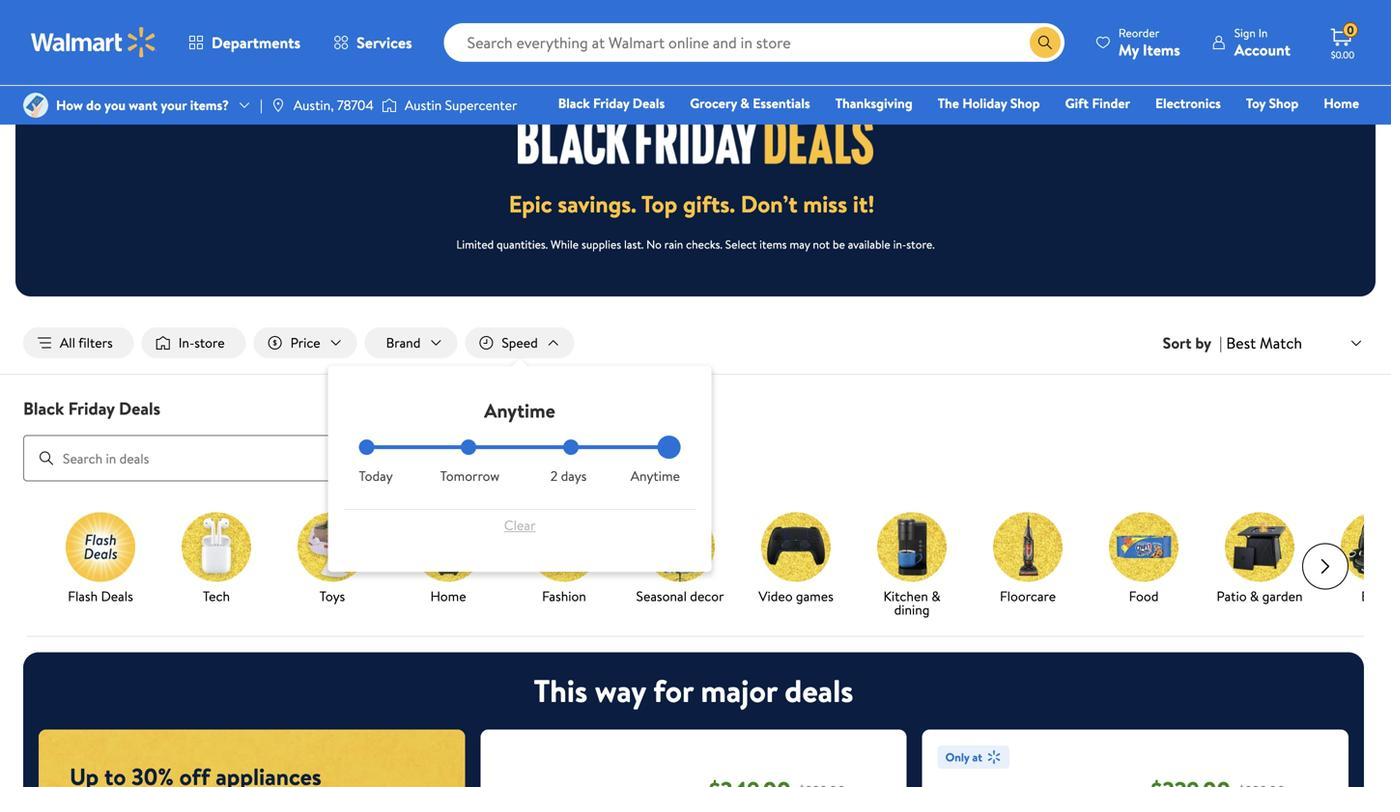 Task type: locate. For each thing, give the bounding box(es) containing it.
1 vertical spatial deals
[[119, 397, 160, 421]]

 image
[[23, 93, 48, 118], [382, 96, 397, 115], [270, 98, 286, 113]]

& right grocery
[[740, 94, 750, 113]]

& right patio on the right of page
[[1250, 587, 1259, 606]]

by
[[1195, 332, 1212, 354]]

1 horizontal spatial fashion
[[1067, 121, 1112, 140]]

1 vertical spatial fashion link
[[514, 513, 614, 607]]

1 vertical spatial fashion
[[542, 587, 586, 606]]

0 vertical spatial fashion link
[[1058, 120, 1120, 141]]

in-store
[[178, 333, 225, 352]]

0 vertical spatial fashion
[[1067, 121, 1112, 140]]

black friday deals link
[[549, 93, 674, 114]]

home link
[[1315, 93, 1368, 114], [398, 513, 498, 607]]

brand button
[[365, 327, 457, 358]]

0 horizontal spatial  image
[[23, 93, 48, 118]]

None range field
[[359, 445, 681, 449]]

shop right 'holiday'
[[1010, 94, 1040, 113]]

tech link
[[166, 513, 267, 607]]

match
[[1260, 332, 1302, 353]]

one debit
[[1211, 121, 1276, 140]]

 image right 78704
[[382, 96, 397, 115]]

Anytime radio
[[665, 440, 681, 455]]

1 vertical spatial friday
[[68, 397, 115, 421]]

0 vertical spatial black friday deals
[[558, 94, 665, 113]]

available
[[848, 236, 890, 252]]

0 horizontal spatial black friday deals
[[23, 397, 160, 421]]

1 horizontal spatial home
[[1324, 94, 1359, 113]]

1 horizontal spatial &
[[931, 587, 940, 606]]

1 vertical spatial anytime
[[631, 467, 680, 486]]

1 vertical spatial black
[[23, 397, 64, 421]]

items?
[[190, 96, 229, 114]]

2
[[550, 467, 558, 486]]

services
[[357, 32, 412, 53]]

black up search image
[[23, 397, 64, 421]]

austin,
[[294, 96, 334, 114]]

friday inside black friday deals link
[[593, 94, 629, 113]]

fashion link down 2 days
[[514, 513, 614, 607]]

flash deals image
[[66, 513, 135, 582]]

0 horizontal spatial fashion
[[542, 587, 586, 606]]

black friday deals down "filters"
[[23, 397, 160, 421]]

only at group
[[938, 745, 1333, 787]]

decor
[[690, 587, 724, 606]]

registry
[[1137, 121, 1186, 140]]

seasonal
[[636, 587, 687, 606]]

2 horizontal spatial &
[[1250, 587, 1259, 606]]

1 horizontal spatial  image
[[270, 98, 286, 113]]

black inside search field
[[23, 397, 64, 421]]

reorder
[[1119, 25, 1160, 41]]

1 vertical spatial home
[[430, 587, 466, 606]]

0 vertical spatial friday
[[593, 94, 629, 113]]

1 horizontal spatial shop
[[1269, 94, 1299, 113]]

anytime up how fast do you want your order? option group
[[484, 397, 555, 424]]

shop home image
[[413, 513, 483, 582]]

0 vertical spatial black
[[558, 94, 590, 113]]

last.
[[624, 236, 644, 252]]

None radio
[[563, 440, 579, 455]]

home up "walmart+"
[[1324, 94, 1359, 113]]

gift finder link
[[1056, 93, 1139, 114]]

walmart+
[[1302, 121, 1359, 140]]

the holiday shop link
[[929, 93, 1049, 114]]

fashion down the shop fashion 'image'
[[542, 587, 586, 606]]

black friday deals inside black friday deals search field
[[23, 397, 160, 421]]

walmart black friday deals for days image
[[518, 116, 873, 164]]

& for garden
[[1250, 587, 1259, 606]]

| right by
[[1219, 332, 1222, 354]]

deals
[[633, 94, 665, 113], [119, 397, 160, 421], [101, 587, 133, 606]]

in
[[1258, 25, 1268, 41]]

friday down "filters"
[[68, 397, 115, 421]]

best match
[[1226, 332, 1302, 353]]

black right supercenter
[[558, 94, 590, 113]]

& right dining
[[931, 587, 940, 606]]

anytime
[[484, 397, 555, 424], [631, 467, 680, 486]]

2 horizontal spatial  image
[[382, 96, 397, 115]]

0 horizontal spatial home
[[430, 587, 466, 606]]

 image left how on the top left of page
[[23, 93, 48, 118]]

home inside home fashion
[[1324, 94, 1359, 113]]

1 horizontal spatial fashion link
[[1058, 120, 1120, 141]]

1 vertical spatial black friday deals
[[23, 397, 160, 421]]

0 horizontal spatial home link
[[398, 513, 498, 607]]

home link up "walmart+"
[[1315, 93, 1368, 114]]

patio & garden
[[1217, 587, 1303, 606]]

deals
[[785, 670, 853, 713]]

0 vertical spatial anytime
[[484, 397, 555, 424]]

1 horizontal spatial anytime
[[631, 467, 680, 486]]

shop fashion image
[[529, 513, 599, 582]]

fashion
[[1067, 121, 1112, 140], [542, 587, 586, 606]]

friday
[[593, 94, 629, 113], [68, 397, 115, 421]]

in-
[[893, 236, 906, 252]]

search image
[[39, 451, 54, 466]]

days
[[561, 467, 587, 486]]

black friday deals inside black friday deals link
[[558, 94, 665, 113]]

 image left austin,
[[270, 98, 286, 113]]

|
[[260, 96, 263, 114], [1219, 332, 1222, 354]]

home
[[1324, 94, 1359, 113], [430, 587, 466, 606]]

friday inside black friday deals search field
[[68, 397, 115, 421]]

home link left clear
[[398, 513, 498, 607]]

0 horizontal spatial anytime
[[484, 397, 555, 424]]

&
[[740, 94, 750, 113], [931, 587, 940, 606], [1250, 587, 1259, 606]]

games
[[796, 587, 833, 606]]

austin
[[405, 96, 442, 114]]

sign
[[1234, 25, 1256, 41]]

shop tech image
[[182, 513, 251, 582]]

baby link
[[1325, 513, 1391, 607]]

black
[[558, 94, 590, 113], [23, 397, 64, 421]]

reorder my items
[[1119, 25, 1180, 60]]

walmart image
[[31, 27, 156, 58]]

friday up walmart black friday deals for days image
[[593, 94, 629, 113]]

0 vertical spatial |
[[260, 96, 263, 114]]

gift
[[1065, 94, 1089, 113]]

deals down in-store button
[[119, 397, 160, 421]]

grocery
[[690, 94, 737, 113]]

walmart+ link
[[1293, 120, 1368, 141]]

2 shop from the left
[[1269, 94, 1299, 113]]

shop floorcare image
[[993, 513, 1063, 582]]

sponsored
[[1296, 22, 1349, 38]]

gift finder
[[1065, 94, 1130, 113]]

price
[[290, 333, 320, 352]]

| right "items?"
[[260, 96, 263, 114]]

how
[[56, 96, 83, 114]]

toys link
[[282, 513, 383, 607]]

registry link
[[1128, 120, 1195, 141]]

0 horizontal spatial &
[[740, 94, 750, 113]]

today
[[359, 467, 393, 486]]

home down shop home image
[[430, 587, 466, 606]]

best
[[1226, 332, 1256, 353]]

1 shop from the left
[[1010, 94, 1040, 113]]

store.
[[906, 236, 935, 252]]

& inside kitchen & dining
[[931, 587, 940, 606]]

0 horizontal spatial black
[[23, 397, 64, 421]]

way
[[595, 670, 646, 713]]

Search search field
[[444, 23, 1064, 62]]

kitchen
[[883, 587, 928, 606]]

you
[[104, 96, 125, 114]]

toy
[[1246, 94, 1266, 113]]

1 horizontal spatial |
[[1219, 332, 1222, 354]]

0 horizontal spatial friday
[[68, 397, 115, 421]]

items
[[759, 236, 787, 252]]

1 vertical spatial |
[[1219, 332, 1222, 354]]

 image for austin, 78704
[[270, 98, 286, 113]]

thanksgiving link
[[827, 93, 921, 114]]

services button
[[317, 19, 429, 66]]

1 horizontal spatial black friday deals
[[558, 94, 665, 113]]

1 vertical spatial home link
[[398, 513, 498, 607]]

video games link
[[746, 513, 846, 607]]

shop right toy in the right of the page
[[1269, 94, 1299, 113]]

grocery & essentials
[[690, 94, 810, 113]]

1 horizontal spatial friday
[[593, 94, 629, 113]]

 image for austin supercenter
[[382, 96, 397, 115]]

fashion link down gift finder link
[[1058, 120, 1120, 141]]

sort and filter section element
[[0, 312, 1391, 374]]

anytime down anytime radio
[[631, 467, 680, 486]]

black friday deals up walmart black friday deals for days image
[[558, 94, 665, 113]]

deals right flash
[[101, 587, 133, 606]]

0 horizontal spatial shop
[[1010, 94, 1040, 113]]

shop inside toy shop link
[[1269, 94, 1299, 113]]

clear button
[[359, 510, 681, 541]]

black friday deals
[[558, 94, 665, 113], [23, 397, 160, 421]]

only
[[945, 749, 970, 766]]

the holiday shop
[[938, 94, 1040, 113]]

fashion down gift finder link
[[1067, 121, 1112, 140]]

1 horizontal spatial home link
[[1315, 93, 1368, 114]]

0 vertical spatial home
[[1324, 94, 1359, 113]]

& for dining
[[931, 587, 940, 606]]

deals up walmart black friday deals for days image
[[633, 94, 665, 113]]

in-
[[178, 333, 194, 352]]



Task type: vqa. For each thing, say whether or not it's contained in the screenshot.
'The'
yes



Task type: describe. For each thing, give the bounding box(es) containing it.
not
[[813, 236, 830, 252]]

0 vertical spatial deals
[[633, 94, 665, 113]]

at
[[972, 749, 982, 766]]

$0.00
[[1331, 48, 1355, 61]]

in-store button
[[142, 327, 246, 358]]

how fast do you want your order? option group
[[359, 440, 681, 486]]

top
[[641, 188, 677, 220]]

sign in account
[[1234, 25, 1291, 60]]

my
[[1119, 39, 1139, 60]]

price button
[[254, 327, 357, 358]]

home fashion
[[1067, 94, 1359, 140]]

brand
[[386, 333, 421, 352]]

home for home
[[430, 587, 466, 606]]

the
[[938, 94, 959, 113]]

shop video games image
[[761, 513, 831, 582]]

deals inside search field
[[119, 397, 160, 421]]

sort by |
[[1163, 332, 1222, 354]]

tomorrow
[[440, 467, 500, 486]]

home for home fashion
[[1324, 94, 1359, 113]]

seasonal decor
[[636, 587, 724, 606]]

anytime inside how fast do you want your order? option group
[[631, 467, 680, 486]]

shop inside the holiday shop link
[[1010, 94, 1040, 113]]

video
[[759, 587, 793, 606]]

0
[[1347, 22, 1354, 38]]

Tomorrow radio
[[461, 440, 476, 455]]

supercenter
[[445, 96, 517, 114]]

fashion inside home fashion
[[1067, 121, 1112, 140]]

Black Friday Deals search field
[[0, 397, 1391, 482]]

how do you want your items?
[[56, 96, 229, 114]]

shop food image
[[1109, 513, 1179, 582]]

Search in deals search field
[[23, 435, 607, 482]]

0 horizontal spatial fashion link
[[514, 513, 614, 607]]

debit
[[1243, 121, 1276, 140]]

epic savings. top gifts. don't miss it!
[[509, 188, 875, 220]]

speed
[[502, 333, 538, 352]]

epic
[[509, 188, 552, 220]]

& for essentials
[[740, 94, 750, 113]]

| inside sort and filter section element
[[1219, 332, 1222, 354]]

holiday
[[962, 94, 1007, 113]]

all filters
[[60, 333, 113, 352]]

checks.
[[686, 236, 723, 252]]

0 horizontal spatial |
[[260, 96, 263, 114]]

electronics link
[[1147, 93, 1230, 114]]

shop toys image
[[298, 513, 367, 582]]

finder
[[1092, 94, 1130, 113]]

1 horizontal spatial black
[[558, 94, 590, 113]]

0 vertical spatial home link
[[1315, 93, 1368, 114]]

flash deals
[[68, 587, 133, 606]]

be
[[833, 236, 845, 252]]

78704
[[337, 96, 374, 114]]

quantities.
[[497, 236, 548, 252]]

limited
[[456, 236, 494, 252]]

austin supercenter
[[405, 96, 517, 114]]

essentials
[[753, 94, 810, 113]]

Walmart Site-Wide search field
[[444, 23, 1064, 62]]

this way for major deals
[[534, 670, 853, 713]]

do
[[86, 96, 101, 114]]

one
[[1211, 121, 1240, 140]]

rain
[[664, 236, 683, 252]]

tech
[[203, 587, 230, 606]]

flash
[[68, 587, 98, 606]]

2 vertical spatial deals
[[101, 587, 133, 606]]

baby
[[1361, 587, 1390, 606]]

one debit link
[[1202, 120, 1285, 141]]

limited quantities. while supplies last. no rain checks. select items may not be available in-store.
[[456, 236, 935, 252]]

shop kitchen & dining image
[[877, 513, 947, 582]]

search icon image
[[1037, 35, 1053, 50]]

toys
[[320, 587, 345, 606]]

store
[[194, 333, 225, 352]]

all filters button
[[23, 327, 134, 358]]

patio & garden link
[[1209, 513, 1310, 607]]

shop seasonal image
[[645, 513, 715, 582]]

floorcare
[[1000, 587, 1056, 606]]

account
[[1234, 39, 1291, 60]]

thanksgiving
[[835, 94, 913, 113]]

savings.
[[558, 188, 636, 220]]

none radio inside how fast do you want your order? option group
[[563, 440, 579, 455]]

flash deals link
[[50, 513, 151, 607]]

electronics
[[1155, 94, 1221, 113]]

speed button
[[465, 327, 575, 358]]

gifts.
[[683, 188, 735, 220]]

 image for how do you want your items?
[[23, 93, 48, 118]]

next slide for chipmodulewithimages list image
[[1302, 543, 1349, 590]]

food
[[1129, 587, 1159, 606]]

food link
[[1094, 513, 1194, 607]]

shop baby image
[[1341, 513, 1391, 582]]

filters
[[78, 333, 113, 352]]

it!
[[853, 188, 875, 220]]

2 days
[[550, 467, 587, 486]]

for
[[653, 670, 693, 713]]

departments button
[[172, 19, 317, 66]]

toy shop link
[[1237, 93, 1307, 114]]

departments
[[212, 32, 301, 53]]

video games
[[759, 587, 833, 606]]

Today radio
[[359, 440, 374, 455]]

shop patio & garden image
[[1225, 513, 1295, 582]]

items
[[1143, 39, 1180, 60]]

want
[[129, 96, 157, 114]]

floorcare link
[[978, 513, 1078, 607]]

miss
[[803, 188, 847, 220]]

seasonal decor link
[[630, 513, 730, 607]]

patio
[[1217, 587, 1247, 606]]

all
[[60, 333, 75, 352]]



